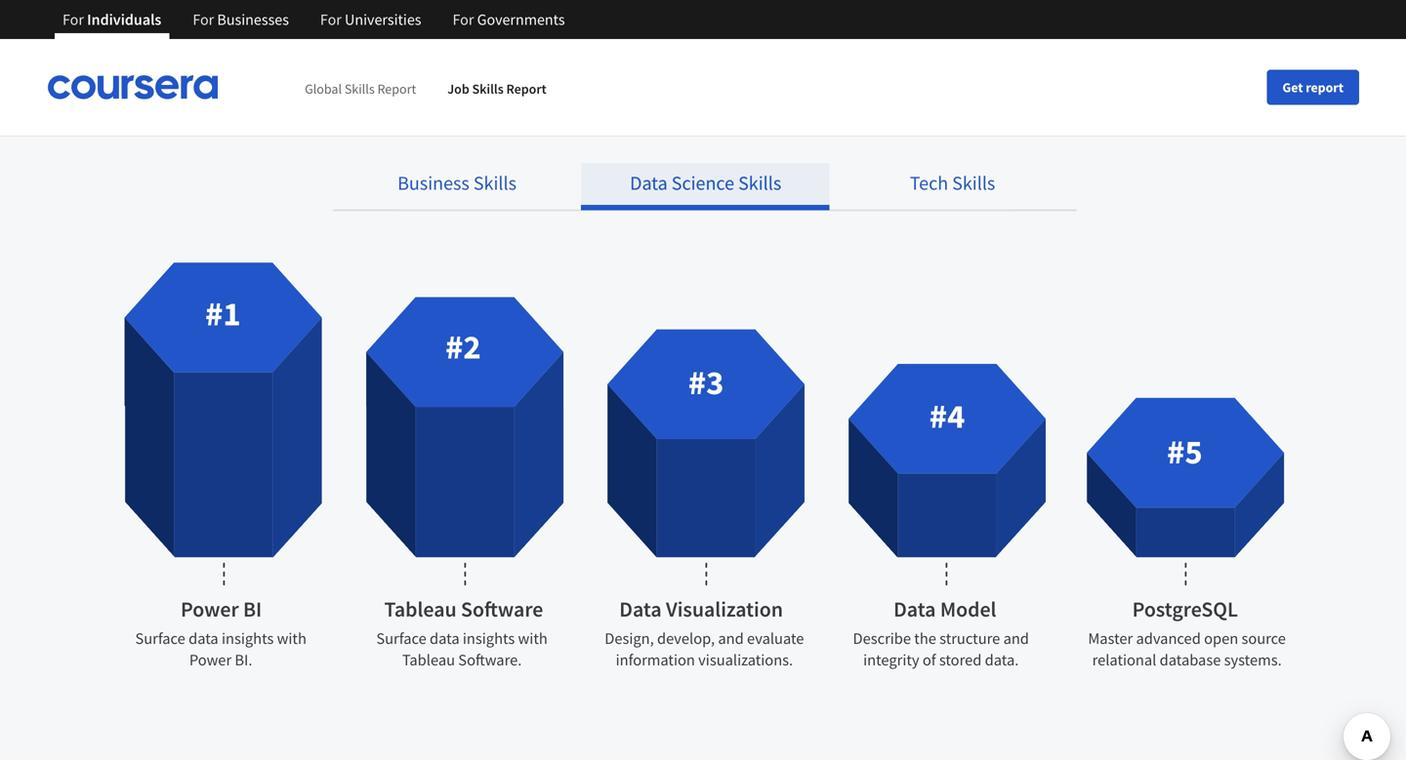 Task type: vqa. For each thing, say whether or not it's contained in the screenshot.
Businesses For
yes



Task type: describe. For each thing, give the bounding box(es) containing it.
skills for global
[[345, 80, 375, 98]]

for individuals
[[63, 10, 161, 29]]

for for governments
[[453, 10, 474, 29]]

report for job skills report
[[506, 80, 547, 98]]

get
[[1283, 79, 1303, 96]]

global skills report link
[[305, 80, 416, 98]]

job skills report link
[[448, 80, 547, 98]]

for governments
[[453, 10, 565, 29]]

report for global skills report
[[377, 80, 416, 98]]

businesses
[[217, 10, 289, 29]]

for businesses
[[193, 10, 289, 29]]

global
[[305, 80, 342, 98]]

get report
[[1283, 79, 1344, 96]]

global skills report
[[305, 80, 416, 98]]



Task type: locate. For each thing, give the bounding box(es) containing it.
1 for from the left
[[63, 10, 84, 29]]

skills right job
[[472, 80, 504, 98]]

report left job
[[377, 80, 416, 98]]

individuals
[[87, 10, 161, 29]]

report
[[1306, 79, 1344, 96]]

skills for job
[[472, 80, 504, 98]]

0 horizontal spatial skills
[[345, 80, 375, 98]]

report
[[377, 80, 416, 98], [506, 80, 547, 98]]

for for businesses
[[193, 10, 214, 29]]

for left individuals
[[63, 10, 84, 29]]

0 horizontal spatial report
[[377, 80, 416, 98]]

for left businesses
[[193, 10, 214, 29]]

coursera logo image
[[47, 75, 219, 100]]

universities
[[345, 10, 421, 29]]

skills
[[345, 80, 375, 98], [472, 80, 504, 98]]

get report button
[[1267, 70, 1360, 105]]

for
[[63, 10, 84, 29], [193, 10, 214, 29], [320, 10, 342, 29], [453, 10, 474, 29]]

banner navigation
[[47, 0, 581, 39]]

4 for from the left
[[453, 10, 474, 29]]

job
[[448, 80, 470, 98]]

skills right global
[[345, 80, 375, 98]]

job skills report
[[448, 80, 547, 98]]

for universities
[[320, 10, 421, 29]]

for left governments
[[453, 10, 474, 29]]

for for universities
[[320, 10, 342, 29]]

1 horizontal spatial report
[[506, 80, 547, 98]]

for left universities
[[320, 10, 342, 29]]

for for individuals
[[63, 10, 84, 29]]

1 report from the left
[[377, 80, 416, 98]]

2 skills from the left
[[472, 80, 504, 98]]

1 horizontal spatial skills
[[472, 80, 504, 98]]

2 report from the left
[[506, 80, 547, 98]]

2 for from the left
[[193, 10, 214, 29]]

1 skills from the left
[[345, 80, 375, 98]]

governments
[[477, 10, 565, 29]]

report right job
[[506, 80, 547, 98]]

3 for from the left
[[320, 10, 342, 29]]



